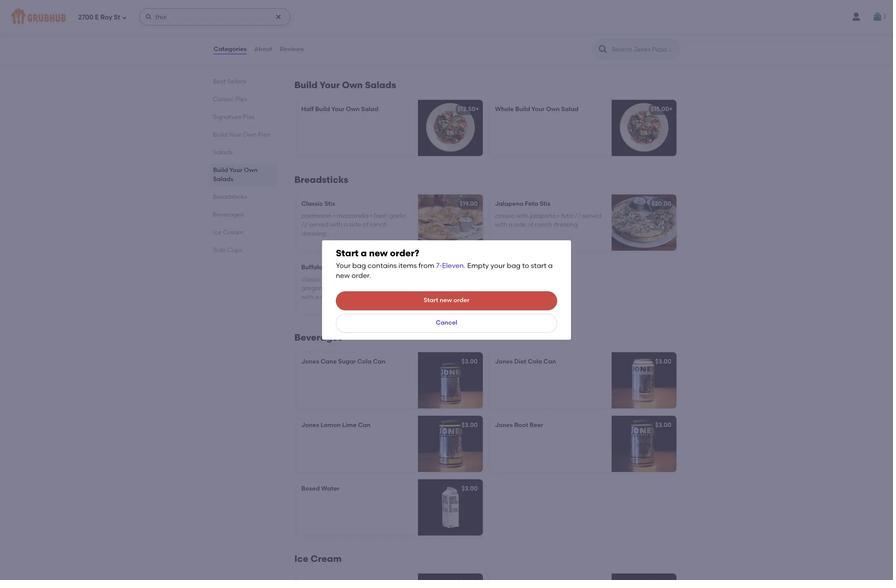 Task type: describe. For each thing, give the bounding box(es) containing it.
0 horizontal spatial svg image
[[145, 13, 152, 20]]

can for jones lemon lime can
[[358, 422, 371, 429]]

3
[[883, 13, 887, 20]]

served inside classic with jalapeño  •  feta // served with a side of ranch dressing
[[583, 212, 602, 220]]

build your own salads tab
[[213, 166, 274, 184]]

roy
[[100, 13, 112, 21]]

$3.00 for cola
[[656, 358, 672, 365]]

fresh inside classic with buffalo sauce  • gorgonzola  •  fresh cilantro // served with a side of blue cheese dressing
[[340, 285, 354, 292]]

about
[[254, 45, 273, 53]]

$3.00 for sugar
[[462, 358, 478, 365]]

$12.50 +
[[458, 105, 479, 113]]

full tilt dark chocolate (pint) image
[[418, 574, 483, 580]]

ranch inside classic with jalapeño  •  feta // served with a side of ranch dressing
[[535, 221, 552, 229]]

empty your bag to start a new order.
[[336, 262, 553, 280]]

build your own pies tab
[[213, 130, 274, 139]]

side cups
[[213, 247, 243, 254]]

jones root beer
[[495, 422, 544, 429]]

signature pies tab
[[213, 112, 274, 122]]

1 vertical spatial ice cream
[[295, 554, 342, 564]]

2700 e roy st
[[78, 13, 120, 21]]

contains
[[368, 262, 397, 270]]

with down jalapeno feta stix
[[517, 212, 529, 220]]

+ for $15.00
[[670, 105, 673, 113]]

side inside parmesan •  mozzarella • fresh garlic // served with a side of ranch dressing
[[349, 221, 361, 229]]

7-
[[436, 262, 442, 270]]

buffalo stix
[[301, 264, 335, 271]]

1 vertical spatial beverages
[[295, 332, 343, 343]]

2700
[[78, 13, 93, 21]]

boxed water
[[301, 485, 340, 493]]

dressing inside parmesan •  mozzarella • fresh garlic // served with a side of ranch dressing
[[301, 230, 326, 237]]

feta
[[562, 212, 573, 220]]

$12.50
[[458, 105, 476, 113]]

classic for classic stix
[[301, 200, 323, 208]]

blue
[[341, 294, 354, 301]]

cheese
[[356, 294, 377, 301]]

feta
[[525, 200, 539, 208]]

lemon
[[321, 422, 341, 429]]

your up 'half build your own salad'
[[320, 80, 340, 90]]

// inside parmesan •  mozzarella • fresh garlic // served with a side of ranch dressing
[[301, 221, 308, 229]]

• down buffalo
[[336, 285, 339, 292]]

new inside button
[[440, 297, 452, 304]]

jones cane sugar cola can image
[[418, 352, 483, 409]]

$19.00
[[460, 200, 478, 208]]

served inside parmesan •  mozzarella • fresh garlic // served with a side of ranch dressing
[[309, 221, 329, 229]]

cane
[[321, 358, 337, 365]]

stix for $20.00
[[324, 264, 335, 271]]

main navigation navigation
[[0, 0, 894, 34]]

order.
[[352, 272, 371, 280]]

whole
[[495, 105, 514, 113]]

boxed
[[301, 485, 320, 493]]

your bag contains items from 7-eleven .
[[336, 262, 466, 270]]

new inside empty your bag to start a new order.
[[336, 272, 350, 280]]

your
[[491, 262, 506, 270]]

with up gorgonzola
[[323, 276, 335, 283]]

mozzarella
[[337, 212, 369, 220]]

with down gorgonzola
[[301, 294, 314, 301]]

your right half
[[332, 105, 345, 113]]

classic pies
[[213, 96, 248, 103]]

root
[[515, 422, 529, 429]]

$20.00 for classic with jalapeño  •  feta // served with a side of ranch dressing
[[652, 200, 672, 208]]

buffalo
[[337, 276, 357, 283]]

1 vertical spatial salads
[[213, 149, 233, 156]]

order
[[454, 297, 470, 304]]

pies for signature pies
[[243, 113, 255, 121]]

order?
[[390, 248, 419, 259]]

a inside parmesan •  mozzarella • fresh garlic // served with a side of ranch dressing
[[344, 221, 348, 229]]

build inside build your own salads
[[213, 167, 228, 174]]

jalapeño
[[530, 212, 556, 220]]

jalapeno
[[495, 200, 524, 208]]

classic with buffalo sauce  • gorgonzola  •  fresh cilantro // served with a side of blue cheese dressing
[[301, 276, 407, 301]]

garlic
[[390, 212, 406, 220]]

salads tab
[[213, 148, 274, 157]]

1 cola from the left
[[358, 358, 372, 365]]

start
[[531, 262, 547, 270]]

own inside build your own salads
[[244, 167, 258, 174]]

your inside build your own salads
[[229, 167, 243, 174]]

1 bag from the left
[[353, 262, 366, 270]]

.
[[464, 262, 466, 270]]

$20.00 for classic with buffalo sauce  • gorgonzola  •  fresh cilantro // served with a side of blue cheese dressing
[[458, 264, 478, 271]]

jalapeno feta stix image
[[612, 195, 677, 251]]

categories button
[[213, 34, 247, 65]]

ice cream tab
[[213, 228, 274, 237]]

3 button
[[873, 9, 887, 25]]

0 vertical spatial new
[[369, 248, 388, 259]]

parmesan
[[301, 212, 332, 220]]

gorgonzola
[[301, 285, 335, 292]]

// inside classic with jalapeño  •  feta // served with a side of ranch dressing
[[575, 212, 581, 220]]

$15.00
[[651, 105, 670, 113]]

categories
[[214, 45, 247, 53]]

jalapeno feta stix
[[495, 200, 551, 208]]

reviews button
[[279, 34, 304, 65]]

st
[[114, 13, 120, 21]]

cancel
[[436, 319, 458, 327]]

a up the order.
[[361, 248, 367, 259]]

jones lemon lime can image
[[418, 416, 483, 472]]

fresh inside parmesan •  mozzarella • fresh garlic // served with a side of ranch dressing
[[374, 212, 388, 220]]

buffalo
[[301, 264, 323, 271]]

jones for jones cane sugar cola can
[[301, 358, 319, 365]]

a inside empty your bag to start a new order.
[[548, 262, 553, 270]]

build right half
[[315, 105, 330, 113]]

beverages tab
[[213, 210, 274, 219]]

$3.00 for lime
[[462, 422, 478, 429]]

can for jones diet cola can
[[544, 358, 556, 365]]

stix up jalapeño
[[540, 200, 551, 208]]

sugar
[[338, 358, 356, 365]]

// inside classic with buffalo sauce  • gorgonzola  •  fresh cilantro // served with a side of blue cheese dressing
[[380, 285, 386, 292]]

whole build your own salad
[[495, 105, 579, 113]]

1 horizontal spatial can
[[373, 358, 386, 365]]

classic for classic with buffalo sauce  • gorgonzola  •  fresh cilantro // served with a side of blue cheese dressing
[[301, 276, 321, 283]]

buffalo stix image
[[418, 258, 483, 314]]

parmesan •  mozzarella • fresh garlic // served with a side of ranch dressing
[[301, 212, 406, 237]]

side cups tab
[[213, 246, 274, 255]]



Task type: vqa. For each thing, say whether or not it's contained in the screenshot.
Today inside the "Your upcoming orders Plan out your food for Today and later in the week"
no



Task type: locate. For each thing, give the bounding box(es) containing it.
beverages up ice cream tab
[[213, 211, 244, 218]]

dressing inside classic with jalapeño  •  feta // served with a side of ranch dressing
[[554, 221, 578, 229]]

of left blue
[[334, 294, 340, 301]]

svg image
[[873, 12, 883, 22], [145, 13, 152, 20], [275, 13, 282, 20]]

your up buffalo
[[336, 262, 351, 270]]

stix right "buffalo" on the left top of page
[[324, 264, 335, 271]]

salads inside build your own salads
[[213, 176, 234, 183]]

1 horizontal spatial classic
[[301, 200, 323, 208]]

salad for half build your own salad
[[361, 105, 379, 113]]

0 horizontal spatial $20.00
[[458, 264, 478, 271]]

ice inside tab
[[213, 229, 222, 236]]

ranch
[[370, 221, 387, 229], [535, 221, 552, 229]]

full tilt salted caramel (pint) image
[[612, 574, 677, 580]]

18th green image
[[418, 6, 483, 62]]

cancel button
[[336, 314, 558, 333]]

1 horizontal spatial bag
[[507, 262, 521, 270]]

pies down 'classic pies' tab
[[243, 113, 255, 121]]

jones left lemon
[[301, 422, 319, 429]]

0 vertical spatial build your own salads
[[295, 80, 396, 90]]

e
[[95, 13, 99, 21]]

2 horizontal spatial served
[[583, 212, 602, 220]]

+
[[476, 105, 479, 113], [670, 105, 673, 113]]

can right lime
[[358, 422, 371, 429]]

side
[[213, 247, 226, 254]]

can
[[373, 358, 386, 365], [544, 358, 556, 365], [358, 422, 371, 429]]

of down jalapeño
[[528, 221, 534, 229]]

1 vertical spatial breadsticks
[[213, 193, 247, 201]]

dressing down feta at the right top
[[554, 221, 578, 229]]

2 cola from the left
[[528, 358, 542, 365]]

with down jalapeno
[[495, 221, 508, 229]]

diet
[[515, 358, 527, 365]]

2 vertical spatial salads
[[213, 176, 234, 183]]

build down salads tab
[[213, 167, 228, 174]]

svg image
[[122, 15, 127, 20]]

2 vertical spatial dressing
[[378, 294, 403, 301]]

0 vertical spatial classic
[[495, 212, 515, 220]]

2 horizontal spatial //
[[575, 212, 581, 220]]

a inside classic with buffalo sauce  • gorgonzola  •  fresh cilantro // served with a side of blue cheese dressing
[[315, 294, 319, 301]]

start inside button
[[424, 297, 439, 304]]

start a new order?
[[336, 248, 419, 259]]

1 vertical spatial ice
[[295, 554, 309, 564]]

lime
[[342, 422, 357, 429]]

half
[[301, 105, 314, 113]]

// right cilantro
[[380, 285, 386, 292]]

new left order
[[440, 297, 452, 304]]

bag inside empty your bag to start a new order.
[[507, 262, 521, 270]]

• inside classic with jalapeño  •  feta // served with a side of ranch dressing
[[558, 212, 560, 220]]

1 vertical spatial cream
[[311, 554, 342, 564]]

0 vertical spatial ice
[[213, 229, 222, 236]]

fresh left garlic
[[374, 212, 388, 220]]

1 horizontal spatial dressing
[[378, 294, 403, 301]]

jones left diet
[[495, 358, 513, 365]]

beverages
[[213, 211, 244, 218], [295, 332, 343, 343]]

can right sugar
[[373, 358, 386, 365]]

0 horizontal spatial ranch
[[370, 221, 387, 229]]

stix for $19.00
[[325, 200, 336, 208]]

1 vertical spatial dressing
[[301, 230, 326, 237]]

classic for classic with jalapeño  •  feta // served with a side of ranch dressing
[[495, 212, 515, 220]]

search icon image
[[598, 44, 609, 54]]

best sellers
[[213, 78, 246, 85]]

2 salad from the left
[[562, 105, 579, 113]]

0 horizontal spatial side
[[321, 294, 333, 301]]

0 vertical spatial fresh
[[374, 212, 388, 220]]

2 vertical spatial served
[[387, 285, 407, 292]]

a down mozzarella
[[344, 221, 348, 229]]

start for start a new order?
[[336, 248, 359, 259]]

served right feta at the right top
[[583, 212, 602, 220]]

2 bag from the left
[[507, 262, 521, 270]]

beverages up cane
[[295, 332, 343, 343]]

dressing
[[554, 221, 578, 229], [301, 230, 326, 237], [378, 294, 403, 301]]

new
[[369, 248, 388, 259], [336, 272, 350, 280], [440, 297, 452, 304]]

0 vertical spatial salads
[[365, 80, 396, 90]]

your down salads tab
[[229, 167, 243, 174]]

0 vertical spatial ice cream
[[213, 229, 244, 236]]

of inside parmesan •  mozzarella • fresh garlic // served with a side of ranch dressing
[[363, 221, 369, 229]]

1 horizontal spatial side
[[349, 221, 361, 229]]

a right start at the right of page
[[548, 262, 553, 270]]

0 horizontal spatial of
[[334, 294, 340, 301]]

1 horizontal spatial breadsticks
[[295, 174, 349, 185]]

can right diet
[[544, 358, 556, 365]]

build up half
[[295, 80, 318, 90]]

2 horizontal spatial svg image
[[873, 12, 883, 22]]

to
[[523, 262, 529, 270]]

pies inside tab
[[258, 131, 270, 138]]

sellers
[[227, 78, 246, 85]]

build your own salads up breadsticks tab
[[213, 167, 258, 183]]

• left feta at the right top
[[558, 212, 560, 220]]

2 horizontal spatial can
[[544, 358, 556, 365]]

of down mozzarella
[[363, 221, 369, 229]]

build your own salads inside tab
[[213, 167, 258, 183]]

with inside parmesan •  mozzarella • fresh garlic // served with a side of ranch dressing
[[330, 221, 343, 229]]

new left the order.
[[336, 272, 350, 280]]

0 horizontal spatial cream
[[224, 229, 244, 236]]

own
[[342, 80, 363, 90], [346, 105, 360, 113], [546, 105, 560, 113], [243, 131, 257, 138], [244, 167, 258, 174]]

1 vertical spatial //
[[301, 221, 308, 229]]

pies down best sellers tab
[[236, 96, 248, 103]]

• right mozzarella
[[370, 212, 373, 220]]

1 horizontal spatial new
[[369, 248, 388, 259]]

cola right diet
[[528, 358, 542, 365]]

0 horizontal spatial //
[[301, 221, 308, 229]]

0 horizontal spatial fresh
[[340, 285, 354, 292]]

build your own salads
[[295, 80, 396, 90], [213, 167, 258, 183]]

2 horizontal spatial of
[[528, 221, 534, 229]]

ranch inside parmesan •  mozzarella • fresh garlic // served with a side of ranch dressing
[[370, 221, 387, 229]]

start for start new order
[[424, 297, 439, 304]]

Search Zeeks Pizza Capitol Hill search field
[[611, 45, 677, 54]]

svg image inside 3 button
[[873, 12, 883, 22]]

pies
[[236, 96, 248, 103], [243, 113, 255, 121], [258, 131, 270, 138]]

1 horizontal spatial cream
[[311, 554, 342, 564]]

1 ranch from the left
[[370, 221, 387, 229]]

jones cane sugar cola can
[[301, 358, 386, 365]]

1 horizontal spatial salad
[[562, 105, 579, 113]]

beverages inside tab
[[213, 211, 244, 218]]

classic inside classic with jalapeño  •  feta // served with a side of ranch dressing
[[495, 212, 515, 220]]

half build your own salad
[[301, 105, 379, 113]]

classic up parmesan
[[301, 200, 323, 208]]

salad for whole build your own salad
[[562, 105, 579, 113]]

1 vertical spatial $20.00
[[458, 264, 478, 271]]

1 horizontal spatial svg image
[[275, 13, 282, 20]]

start new order
[[424, 297, 470, 304]]

jones lemon lime can
[[301, 422, 371, 429]]

build
[[295, 80, 318, 90], [315, 105, 330, 113], [516, 105, 531, 113], [213, 131, 228, 138], [213, 167, 228, 174]]

2 vertical spatial //
[[380, 285, 386, 292]]

1 horizontal spatial +
[[670, 105, 673, 113]]

0 horizontal spatial new
[[336, 272, 350, 280]]

1 horizontal spatial ice cream
[[295, 554, 342, 564]]

1 vertical spatial build your own salads
[[213, 167, 258, 183]]

1 + from the left
[[476, 105, 479, 113]]

1 horizontal spatial cola
[[528, 358, 542, 365]]

a down jalapeno
[[509, 221, 513, 229]]

classic for classic pies
[[213, 96, 234, 103]]

classic stix image
[[418, 195, 483, 251]]

a down gorgonzola
[[315, 294, 319, 301]]

items
[[399, 262, 417, 270]]

start up the cancel
[[424, 297, 439, 304]]

build down signature
[[213, 131, 228, 138]]

1 vertical spatial new
[[336, 272, 350, 280]]

cilantro
[[356, 285, 378, 292]]

jones for jones lemon lime can
[[301, 422, 319, 429]]

$3.00
[[462, 358, 478, 365], [656, 358, 672, 365], [462, 422, 478, 429], [656, 422, 672, 429], [462, 485, 478, 493]]

of
[[363, 221, 369, 229], [528, 221, 534, 229], [334, 294, 340, 301]]

1 horizontal spatial start
[[424, 297, 439, 304]]

classic inside classic with buffalo sauce  • gorgonzola  •  fresh cilantro // served with a side of blue cheese dressing
[[301, 276, 321, 283]]

0 horizontal spatial classic
[[301, 276, 321, 283]]

0 vertical spatial breadsticks
[[295, 174, 349, 185]]

from
[[419, 262, 435, 270]]

stix up parmesan
[[325, 200, 336, 208]]

signature pies
[[213, 113, 255, 121]]

1 horizontal spatial fresh
[[374, 212, 388, 220]]

dressing inside classic with buffalo sauce  • gorgonzola  •  fresh cilantro // served with a side of blue cheese dressing
[[378, 294, 403, 301]]

0 horizontal spatial ice cream
[[213, 229, 244, 236]]

dressing down parmesan
[[301, 230, 326, 237]]

0 horizontal spatial breadsticks
[[213, 193, 247, 201]]

cola right sugar
[[358, 358, 372, 365]]

2 horizontal spatial side
[[514, 221, 526, 229]]

pies up salads tab
[[258, 131, 270, 138]]

1 vertical spatial served
[[309, 221, 329, 229]]

a inside classic with jalapeño  •  feta // served with a side of ranch dressing
[[509, 221, 513, 229]]

side down gorgonzola
[[321, 294, 333, 301]]

start new order button
[[336, 291, 558, 310]]

reviews
[[280, 45, 304, 53]]

classic pies tab
[[213, 95, 274, 104]]

0 vertical spatial pies
[[236, 96, 248, 103]]

1 vertical spatial pies
[[243, 113, 255, 121]]

1 vertical spatial fresh
[[340, 285, 354, 292]]

0 vertical spatial $20.00
[[652, 200, 672, 208]]

0 horizontal spatial start
[[336, 248, 359, 259]]

boxed water image
[[418, 480, 483, 536]]

empty
[[468, 262, 489, 270]]

water
[[321, 485, 340, 493]]

side down mozzarella
[[349, 221, 361, 229]]

salad
[[361, 105, 379, 113], [562, 105, 579, 113]]

sauce
[[359, 276, 377, 283]]

breadsticks inside tab
[[213, 193, 247, 201]]

pies inside tab
[[243, 113, 255, 121]]

0 horizontal spatial served
[[309, 221, 329, 229]]

jones diet cola can image
[[612, 352, 677, 409]]

stix
[[325, 200, 336, 208], [540, 200, 551, 208], [324, 264, 335, 271]]

2 vertical spatial pies
[[258, 131, 270, 138]]

classic down jalapeno
[[495, 212, 515, 220]]

of inside classic with jalapeño  •  feta // served with a side of ranch dressing
[[528, 221, 534, 229]]

jones for jones root beer
[[495, 422, 513, 429]]

bag
[[353, 262, 366, 270], [507, 262, 521, 270]]

0 horizontal spatial beverages
[[213, 211, 244, 218]]

beer
[[530, 422, 544, 429]]

classic
[[495, 212, 515, 220], [301, 276, 321, 283]]

2 vertical spatial new
[[440, 297, 452, 304]]

0 vertical spatial served
[[583, 212, 602, 220]]

2 horizontal spatial dressing
[[554, 221, 578, 229]]

best sellers tab
[[213, 77, 274, 86]]

pies for classic pies
[[236, 96, 248, 103]]

0 horizontal spatial ice
[[213, 229, 222, 236]]

jones root beer image
[[612, 416, 677, 472]]

half build your own salad image
[[418, 100, 483, 156]]

1 horizontal spatial classic
[[495, 212, 515, 220]]

your right whole
[[532, 105, 545, 113]]

ice cream inside ice cream tab
[[213, 229, 244, 236]]

1 horizontal spatial ranch
[[535, 221, 552, 229]]

0 horizontal spatial +
[[476, 105, 479, 113]]

served inside classic with buffalo sauce  • gorgonzola  •  fresh cilantro // served with a side of blue cheese dressing
[[387, 285, 407, 292]]

1 horizontal spatial of
[[363, 221, 369, 229]]

classic up gorgonzola
[[301, 276, 321, 283]]

signature
[[213, 113, 242, 121]]

0 vertical spatial cream
[[224, 229, 244, 236]]

dressing right cheese
[[378, 294, 403, 301]]

$20.00
[[652, 200, 672, 208], [458, 264, 478, 271]]

start up buffalo
[[336, 248, 359, 259]]

jones for jones diet cola can
[[495, 358, 513, 365]]

1 horizontal spatial $20.00
[[652, 200, 672, 208]]

classic stix
[[301, 200, 336, 208]]

of inside classic with buffalo sauce  • gorgonzola  •  fresh cilantro // served with a side of blue cheese dressing
[[334, 294, 340, 301]]

1 horizontal spatial beverages
[[295, 332, 343, 343]]

side down jalapeno feta stix
[[514, 221, 526, 229]]

cola
[[358, 358, 372, 365], [528, 358, 542, 365]]

0 vertical spatial start
[[336, 248, 359, 259]]

new up contains
[[369, 248, 388, 259]]

side inside classic with buffalo sauce  • gorgonzola  •  fresh cilantro // served with a side of blue cheese dressing
[[321, 294, 333, 301]]

breadsticks tab
[[213, 192, 274, 202]]

breadsticks up beverages tab
[[213, 193, 247, 201]]

1 salad from the left
[[361, 105, 379, 113]]

breadsticks up classic stix
[[295, 174, 349, 185]]

bag up the order.
[[353, 262, 366, 270]]

0 vertical spatial classic
[[213, 96, 234, 103]]

served down parmesan
[[309, 221, 329, 229]]

fresh down buffalo
[[340, 285, 354, 292]]

best
[[213, 78, 226, 85]]

//
[[575, 212, 581, 220], [301, 221, 308, 229], [380, 285, 386, 292]]

served
[[583, 212, 602, 220], [309, 221, 329, 229], [387, 285, 407, 292]]

build your own salads up 'half build your own salad'
[[295, 80, 396, 90]]

0 horizontal spatial classic
[[213, 96, 234, 103]]

classic inside 'classic pies' tab
[[213, 96, 234, 103]]

build right whole
[[516, 105, 531, 113]]

0 horizontal spatial dressing
[[301, 230, 326, 237]]

$15.00 +
[[651, 105, 673, 113]]

0 vertical spatial //
[[575, 212, 581, 220]]

bag left "to"
[[507, 262, 521, 270]]

1 horizontal spatial ice
[[295, 554, 309, 564]]

build your own pies
[[213, 131, 270, 138]]

eleven
[[442, 262, 464, 270]]

0 vertical spatial dressing
[[554, 221, 578, 229]]

ranch up the start a new order?
[[370, 221, 387, 229]]

2 + from the left
[[670, 105, 673, 113]]

pies inside tab
[[236, 96, 248, 103]]

• right parmesan
[[333, 212, 336, 220]]

cups
[[227, 247, 243, 254]]

0 horizontal spatial cola
[[358, 358, 372, 365]]

cream inside tab
[[224, 229, 244, 236]]

1 vertical spatial classic
[[301, 276, 321, 283]]

$3.00 for beer
[[656, 422, 672, 429]]

salads
[[365, 80, 396, 90], [213, 149, 233, 156], [213, 176, 234, 183]]

1 vertical spatial classic
[[301, 200, 323, 208]]

with down mozzarella
[[330, 221, 343, 229]]

your down signature pies
[[229, 131, 242, 138]]

classic
[[213, 96, 234, 103], [301, 200, 323, 208]]

1 horizontal spatial build your own salads
[[295, 80, 396, 90]]

classic up signature
[[213, 96, 234, 103]]

your
[[320, 80, 340, 90], [332, 105, 345, 113], [532, 105, 545, 113], [229, 131, 242, 138], [229, 167, 243, 174], [336, 262, 351, 270]]

classic with jalapeño  •  feta // served with a side of ranch dressing
[[495, 212, 602, 229]]

jones left root
[[495, 422, 513, 429]]

0 horizontal spatial salad
[[361, 105, 379, 113]]

1 horizontal spatial //
[[380, 285, 386, 292]]

side inside classic with jalapeño  •  feta // served with a side of ranch dressing
[[514, 221, 526, 229]]

fresh
[[374, 212, 388, 220], [340, 285, 354, 292]]

0 horizontal spatial bag
[[353, 262, 366, 270]]

// down parmesan
[[301, 221, 308, 229]]

whole build your own salad image
[[612, 100, 677, 156]]

// right feta at the right top
[[575, 212, 581, 220]]

jones left cane
[[301, 358, 319, 365]]

jones diet cola can
[[495, 358, 556, 365]]

• right 'sauce'
[[378, 276, 380, 283]]

0 horizontal spatial build your own salads
[[213, 167, 258, 183]]

0 vertical spatial beverages
[[213, 211, 244, 218]]

0 horizontal spatial can
[[358, 422, 371, 429]]

served down your bag contains items from 7-eleven .
[[387, 285, 407, 292]]

2 horizontal spatial new
[[440, 297, 452, 304]]

ranch down jalapeño
[[535, 221, 552, 229]]

•
[[333, 212, 336, 220], [370, 212, 373, 220], [558, 212, 560, 220], [378, 276, 380, 283], [336, 285, 339, 292]]

1 vertical spatial start
[[424, 297, 439, 304]]

2 ranch from the left
[[535, 221, 552, 229]]

1 horizontal spatial served
[[387, 285, 407, 292]]

about button
[[254, 34, 273, 65]]

+ for $12.50
[[476, 105, 479, 113]]



